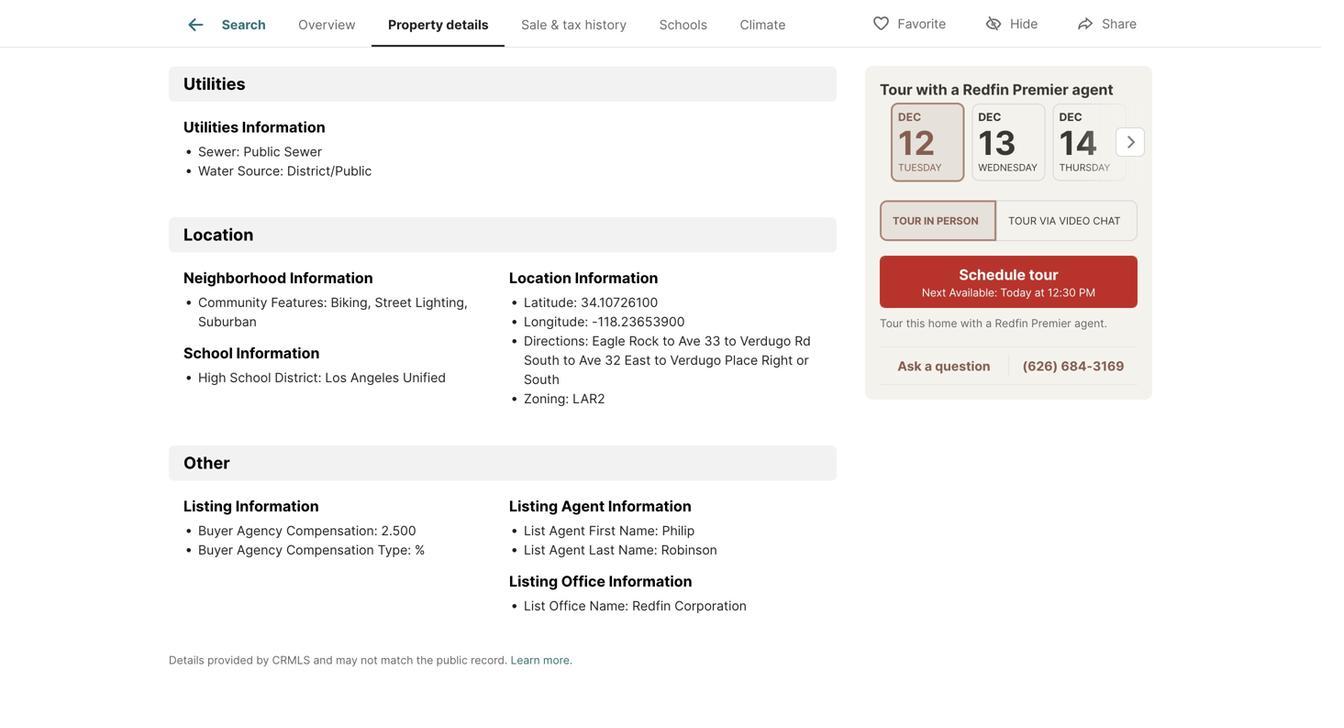Task type: vqa. For each thing, say whether or not it's contained in the screenshot.
Agent
yes



Task type: describe. For each thing, give the bounding box(es) containing it.
zoning:
[[524, 391, 569, 407]]

to right 33
[[724, 334, 737, 349]]

available:
[[949, 287, 998, 300]]

schools tab
[[643, 3, 724, 47]]

overview
[[298, 17, 356, 32]]

list for agent
[[524, 524, 546, 539]]

1 horizontal spatial ave
[[679, 334, 701, 349]]

tour in person
[[893, 215, 979, 227]]

high
[[198, 370, 226, 386]]

ask a question
[[898, 359, 991, 375]]

property details tab
[[372, 3, 505, 47]]

2 list from the top
[[524, 543, 546, 558]]

1 vertical spatial verdugo
[[670, 353, 721, 368]]

crmls
[[272, 654, 310, 668]]

redfin inside listing office information list office name: redfin corporation
[[632, 599, 671, 614]]

0 vertical spatial premier
[[1013, 81, 1069, 99]]

location for location information latitude: 34.10726100 longitude: -118.23653900
[[509, 269, 572, 287]]

tour for tour with a redfin premier agent
[[880, 81, 913, 99]]

location information latitude: 34.10726100 longitude: -118.23653900
[[509, 269, 685, 330]]

not
[[361, 654, 378, 668]]

information for school
[[236, 345, 320, 362]]

other
[[184, 453, 230, 473]]

longitude:
[[524, 314, 588, 330]]

next image
[[1116, 128, 1145, 157]]

learn
[[511, 654, 540, 668]]

12:30
[[1048, 287, 1076, 300]]

details
[[446, 17, 489, 32]]

ask
[[898, 359, 922, 375]]

1 vertical spatial agent
[[549, 524, 586, 539]]

rd
[[795, 334, 811, 349]]

match
[[381, 654, 413, 668]]

biking,
[[331, 295, 371, 311]]

0 vertical spatial school
[[184, 345, 233, 362]]

1 vertical spatial school
[[230, 370, 271, 386]]

last
[[589, 543, 615, 558]]

public
[[244, 144, 280, 160]]

type:
[[378, 543, 411, 558]]

suburban
[[198, 314, 257, 330]]

public
[[437, 654, 468, 668]]

record.
[[471, 654, 508, 668]]

next
[[922, 287, 946, 300]]

wednesday
[[979, 162, 1038, 173]]

first
[[589, 524, 616, 539]]

pm
[[1079, 287, 1096, 300]]

angeles
[[350, 370, 399, 386]]

via
[[1040, 215, 1057, 227]]

person
[[937, 215, 979, 227]]

listing office information list office name: redfin corporation
[[509, 573, 747, 614]]

favorite
[[898, 16, 946, 32]]

dec for 14
[[1060, 111, 1083, 124]]

community
[[198, 295, 267, 311]]

tab list containing search
[[169, 0, 817, 47]]

0 horizontal spatial a
[[925, 359, 932, 375]]

(626) 684-3169 link
[[1023, 359, 1125, 375]]

32
[[605, 353, 621, 368]]

schedule
[[959, 266, 1026, 284]]

history
[[585, 17, 627, 32]]

(626)
[[1023, 359, 1058, 375]]

information inside listing office information list office name: redfin corporation
[[609, 573, 692, 591]]

sewer
[[284, 144, 322, 160]]

to down directions:
[[563, 353, 576, 368]]

latitude:
[[524, 295, 577, 311]]

1 horizontal spatial verdugo
[[740, 334, 791, 349]]

may
[[336, 654, 358, 668]]

sale & tax history
[[521, 17, 627, 32]]

video
[[1059, 215, 1091, 227]]

provided
[[207, 654, 253, 668]]

listing for listing agent information
[[509, 498, 558, 516]]

and
[[313, 654, 333, 668]]

corporation
[[675, 599, 747, 614]]

2 south from the top
[[524, 372, 560, 388]]

schools
[[660, 17, 708, 32]]

0 vertical spatial name:
[[619, 524, 659, 539]]

information for neighborhood
[[290, 269, 373, 287]]

this
[[906, 317, 926, 331]]

1 vertical spatial a
[[986, 317, 992, 331]]

0 vertical spatial redfin
[[963, 81, 1010, 99]]

climate
[[740, 17, 786, 32]]

2 buyer from the top
[[198, 543, 233, 558]]

&
[[551, 17, 559, 32]]

robinson
[[661, 543, 718, 558]]

lighting,
[[416, 295, 468, 311]]

1 vertical spatial premier
[[1032, 317, 1072, 331]]

favorite button
[[857, 4, 962, 42]]

information for utilities
[[242, 118, 325, 136]]

684-
[[1061, 359, 1093, 375]]

right
[[762, 353, 793, 368]]

1 buyer from the top
[[198, 524, 233, 539]]

dec 13 wednesday
[[979, 111, 1038, 173]]

0 vertical spatial office
[[561, 573, 606, 591]]

to right east on the left of page
[[655, 353, 667, 368]]

information for listing
[[236, 498, 319, 516]]

ask a question link
[[898, 359, 991, 375]]

the
[[416, 654, 433, 668]]

2 vertical spatial agent
[[549, 543, 586, 558]]

school information high school district: los angeles unified
[[184, 345, 446, 386]]

by
[[256, 654, 269, 668]]

more.
[[543, 654, 573, 668]]

1 vertical spatial name:
[[619, 543, 658, 558]]

home
[[929, 317, 958, 331]]

or
[[797, 353, 809, 368]]

tour for tour via video chat
[[1009, 215, 1037, 227]]

agent.
[[1075, 317, 1108, 331]]

34.10726100
[[581, 295, 658, 311]]

los
[[325, 370, 347, 386]]

name: inside listing office information list office name: redfin corporation
[[590, 599, 629, 614]]

2.500
[[381, 524, 416, 539]]

tax
[[563, 17, 582, 32]]



Task type: locate. For each thing, give the bounding box(es) containing it.
list left first
[[524, 524, 546, 539]]

utilities down search link
[[184, 74, 246, 94]]

information up sewer
[[242, 118, 325, 136]]

share button
[[1061, 4, 1153, 42]]

agency
[[237, 524, 283, 539], [237, 543, 283, 558]]

information inside listing information buyer agency compensation: 2.500 buyer agency compensation type: %
[[236, 498, 319, 516]]

list inside listing office information list office name: redfin corporation
[[524, 599, 546, 614]]

None button
[[891, 103, 965, 182], [972, 104, 1046, 181], [1053, 104, 1127, 181], [891, 103, 965, 182], [972, 104, 1046, 181], [1053, 104, 1127, 181]]

agent up first
[[561, 498, 605, 516]]

0 horizontal spatial with
[[916, 81, 948, 99]]

east
[[625, 353, 651, 368]]

source:
[[237, 163, 284, 179]]

utilities for utilities information sewer: public sewer water source: district/public
[[184, 118, 239, 136]]

school up high
[[184, 345, 233, 362]]

1 vertical spatial with
[[961, 317, 983, 331]]

ave left 33
[[679, 334, 701, 349]]

2 vertical spatial a
[[925, 359, 932, 375]]

listing inside listing agent information list agent first name: philip list agent last name: robinson
[[509, 498, 558, 516]]

dec up "tuesday"
[[898, 111, 922, 124]]

list box containing tour in person
[[880, 200, 1138, 242]]

1 vertical spatial ave
[[579, 353, 601, 368]]

philip
[[662, 524, 695, 539]]

2 vertical spatial name:
[[590, 599, 629, 614]]

sale & tax history tab
[[505, 3, 643, 47]]

0 horizontal spatial dec
[[898, 111, 922, 124]]

tour for tour this home with a redfin premier agent.
[[880, 317, 903, 331]]

verdugo
[[740, 334, 791, 349], [670, 353, 721, 368]]

0 vertical spatial utilities
[[184, 74, 246, 94]]

2 horizontal spatial a
[[986, 317, 992, 331]]

dec for 13
[[979, 111, 1002, 124]]

%
[[415, 543, 425, 558]]

unified
[[403, 370, 446, 386]]

details provided by crmls and may not match the public record. learn more.
[[169, 654, 573, 668]]

with right home
[[961, 317, 983, 331]]

tour
[[1029, 266, 1059, 284]]

district/public
[[287, 163, 372, 179]]

3 list from the top
[[524, 599, 546, 614]]

information inside the school information high school district: los angeles unified
[[236, 345, 320, 362]]

information for location
[[575, 269, 658, 287]]

ave
[[679, 334, 701, 349], [579, 353, 601, 368]]

information inside listing agent information list agent first name: philip list agent last name: robinson
[[608, 498, 692, 516]]

eagle
[[592, 334, 626, 349]]

listing
[[184, 498, 232, 516], [509, 498, 558, 516], [509, 573, 558, 591]]

0 horizontal spatial location
[[184, 225, 254, 245]]

with
[[916, 81, 948, 99], [961, 317, 983, 331]]

premier down 12:30
[[1032, 317, 1072, 331]]

1 horizontal spatial a
[[951, 81, 960, 99]]

list
[[524, 524, 546, 539], [524, 543, 546, 558], [524, 599, 546, 614]]

list up the learn
[[524, 599, 546, 614]]

0 vertical spatial location
[[184, 225, 254, 245]]

details
[[169, 654, 204, 668]]

listing inside listing office information list office name: redfin corporation
[[509, 573, 558, 591]]

utilities for utilities
[[184, 74, 246, 94]]

redfin
[[963, 81, 1010, 99], [995, 317, 1029, 331], [632, 599, 671, 614]]

tuesday
[[898, 162, 942, 173]]

1 vertical spatial utilities
[[184, 118, 239, 136]]

dec inside "dec 14 thursday"
[[1060, 111, 1083, 124]]

2 vertical spatial list
[[524, 599, 546, 614]]

1 vertical spatial redfin
[[995, 317, 1029, 331]]

listing inside listing information buyer agency compensation: 2.500 buyer agency compensation type: %
[[184, 498, 232, 516]]

tour left in
[[893, 215, 922, 227]]

1 vertical spatial buyer
[[198, 543, 233, 558]]

1 vertical spatial list
[[524, 543, 546, 558]]

name: down last
[[590, 599, 629, 614]]

(626) 684-3169
[[1023, 359, 1125, 375]]

tour via video chat
[[1009, 215, 1121, 227]]

tour with a redfin premier agent
[[880, 81, 1114, 99]]

information up 34.10726100
[[575, 269, 658, 287]]

1 vertical spatial agency
[[237, 543, 283, 558]]

1 agency from the top
[[237, 524, 283, 539]]

neighborhood information
[[184, 269, 373, 287]]

location for location
[[184, 225, 254, 245]]

0 vertical spatial list
[[524, 524, 546, 539]]

street
[[375, 295, 412, 311]]

dec down agent
[[1060, 111, 1083, 124]]

thursday
[[1060, 162, 1111, 173]]

property details
[[388, 17, 489, 32]]

listing for listing information
[[184, 498, 232, 516]]

1 vertical spatial office
[[549, 599, 586, 614]]

ave left "32"
[[579, 353, 601, 368]]

1 horizontal spatial location
[[509, 269, 572, 287]]

overview tab
[[282, 3, 372, 47]]

climate tab
[[724, 3, 802, 47]]

features:
[[271, 295, 327, 311]]

1 utilities from the top
[[184, 74, 246, 94]]

2 dec from the left
[[979, 111, 1002, 124]]

in
[[924, 215, 935, 227]]

1 horizontal spatial dec
[[979, 111, 1002, 124]]

information up compensation:
[[236, 498, 319, 516]]

today
[[1001, 287, 1032, 300]]

tour up 12
[[880, 81, 913, 99]]

information up district:
[[236, 345, 320, 362]]

list left last
[[524, 543, 546, 558]]

agency left compensation
[[237, 543, 283, 558]]

dec 12 tuesday
[[898, 111, 942, 173]]

1 vertical spatial location
[[509, 269, 572, 287]]

3169
[[1093, 359, 1125, 375]]

0 vertical spatial with
[[916, 81, 948, 99]]

agency left compensation:
[[237, 524, 283, 539]]

share
[[1102, 16, 1137, 32]]

1 horizontal spatial with
[[961, 317, 983, 331]]

list box
[[880, 200, 1138, 242]]

biking, street lighting, suburban
[[198, 295, 468, 330]]

0 vertical spatial agency
[[237, 524, 283, 539]]

2 horizontal spatial dec
[[1060, 111, 1083, 124]]

place
[[725, 353, 758, 368]]

zoning: lar2
[[524, 391, 605, 407]]

-
[[592, 314, 598, 330]]

utilities inside utilities information sewer: public sewer water source: district/public
[[184, 118, 239, 136]]

buyer
[[198, 524, 233, 539], [198, 543, 233, 558]]

118.23653900
[[598, 314, 685, 330]]

directions:
[[524, 334, 592, 349]]

utilities information sewer: public sewer water source: district/public
[[184, 118, 372, 179]]

to right rock
[[663, 334, 675, 349]]

redfin up 13
[[963, 81, 1010, 99]]

0 vertical spatial south
[[524, 353, 560, 368]]

redfin down today
[[995, 317, 1029, 331]]

with up dec 12 tuesday
[[916, 81, 948, 99]]

office down last
[[561, 573, 606, 591]]

0 vertical spatial verdugo
[[740, 334, 791, 349]]

redfin left the corporation
[[632, 599, 671, 614]]

2 vertical spatial redfin
[[632, 599, 671, 614]]

hide button
[[969, 4, 1054, 42]]

tour left this
[[880, 317, 903, 331]]

0 vertical spatial a
[[951, 81, 960, 99]]

unknown
[[286, 12, 343, 28]]

information up philip
[[608, 498, 692, 516]]

dec inside dec 13 wednesday
[[979, 111, 1002, 124]]

0 vertical spatial agent
[[561, 498, 605, 516]]

verdugo down 33
[[670, 353, 721, 368]]

sewer:
[[198, 144, 240, 160]]

name: right first
[[619, 524, 659, 539]]

location up the neighborhood
[[184, 225, 254, 245]]

13
[[979, 123, 1017, 163]]

0 horizontal spatial verdugo
[[670, 353, 721, 368]]

0 vertical spatial buyer
[[198, 524, 233, 539]]

1 list from the top
[[524, 524, 546, 539]]

premier left agent
[[1013, 81, 1069, 99]]

neighborhood
[[184, 269, 286, 287]]

south
[[524, 353, 560, 368], [524, 372, 560, 388]]

dec down tour with a redfin premier agent on the right top
[[979, 111, 1002, 124]]

location inside 'location information latitude: 34.10726100 longitude: -118.23653900'
[[509, 269, 572, 287]]

school right high
[[230, 370, 271, 386]]

0 horizontal spatial ave
[[579, 353, 601, 368]]

dec for 12
[[898, 111, 922, 124]]

assessments: unknown
[[198, 12, 343, 28]]

tab list
[[169, 0, 817, 47]]

0 vertical spatial ave
[[679, 334, 701, 349]]

information down robinson
[[609, 573, 692, 591]]

location up latitude:
[[509, 269, 572, 287]]

list for office
[[524, 599, 546, 614]]

question
[[935, 359, 991, 375]]

information inside 'location information latitude: 34.10726100 longitude: -118.23653900'
[[575, 269, 658, 287]]

office
[[561, 573, 606, 591], [549, 599, 586, 614]]

3 dec from the left
[[1060, 111, 1083, 124]]

water
[[198, 163, 234, 179]]

1 vertical spatial south
[[524, 372, 560, 388]]

verdugo up right
[[740, 334, 791, 349]]

rock
[[629, 334, 659, 349]]

south down directions:
[[524, 353, 560, 368]]

hide
[[1011, 16, 1038, 32]]

name: right last
[[619, 543, 658, 558]]

agent
[[1072, 81, 1114, 99]]

school
[[184, 345, 233, 362], [230, 370, 271, 386]]

agent left first
[[549, 524, 586, 539]]

chat
[[1093, 215, 1121, 227]]

information up "biking," at the left of page
[[290, 269, 373, 287]]

dec 14 thursday
[[1060, 111, 1111, 173]]

agent
[[561, 498, 605, 516], [549, 524, 586, 539], [549, 543, 586, 558]]

office up more.
[[549, 599, 586, 614]]

1 south from the top
[[524, 353, 560, 368]]

lar2
[[573, 391, 605, 407]]

premier
[[1013, 81, 1069, 99], [1032, 317, 1072, 331]]

2 utilities from the top
[[184, 118, 239, 136]]

community features:
[[198, 295, 331, 311]]

14
[[1060, 123, 1098, 163]]

listing agent information list agent first name: philip list agent last name: robinson
[[509, 498, 718, 558]]

search
[[222, 17, 266, 32]]

dec
[[898, 111, 922, 124], [979, 111, 1002, 124], [1060, 111, 1083, 124]]

utilities up sewer:
[[184, 118, 239, 136]]

tour for tour in person
[[893, 215, 922, 227]]

tour left via
[[1009, 215, 1037, 227]]

agent left last
[[549, 543, 586, 558]]

listing information buyer agency compensation: 2.500 buyer agency compensation type: %
[[184, 498, 425, 558]]

schedule tour next available: today at 12:30 pm
[[922, 266, 1096, 300]]

dec inside dec 12 tuesday
[[898, 111, 922, 124]]

1 dec from the left
[[898, 111, 922, 124]]

name:
[[619, 524, 659, 539], [619, 543, 658, 558], [590, 599, 629, 614]]

information inside utilities information sewer: public sewer water source: district/public
[[242, 118, 325, 136]]

2 agency from the top
[[237, 543, 283, 558]]

12
[[898, 123, 935, 163]]

south up zoning: on the left of the page
[[524, 372, 560, 388]]



